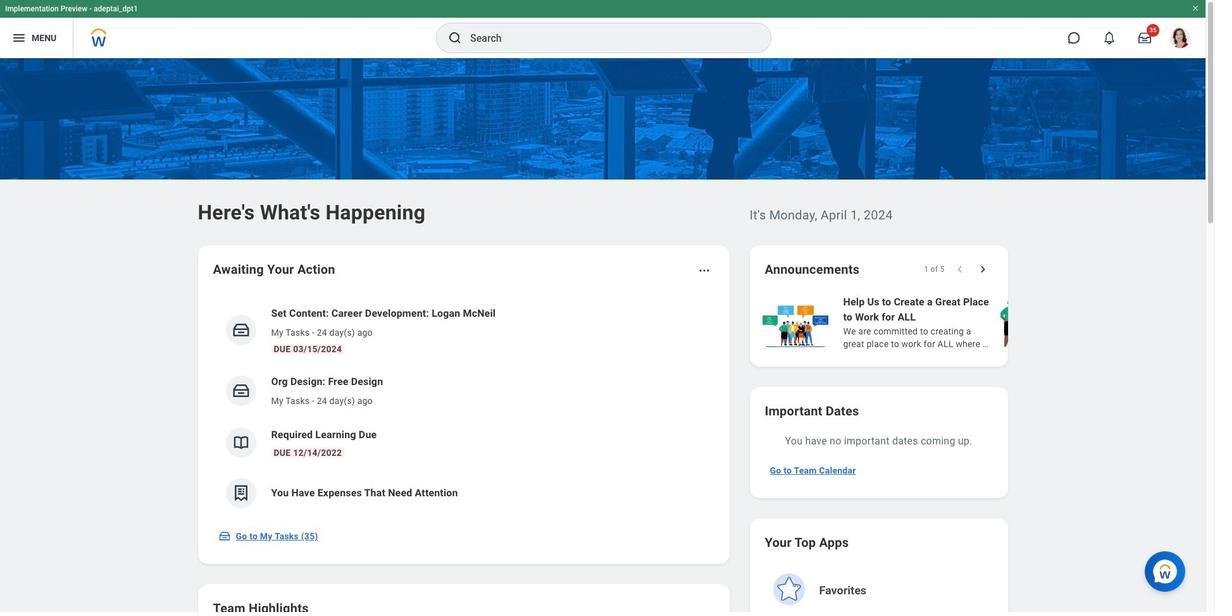 Task type: locate. For each thing, give the bounding box(es) containing it.
chevron right small image
[[976, 263, 989, 276]]

search image
[[447, 30, 463, 46]]

main content
[[0, 58, 1215, 613]]

book open image
[[231, 433, 250, 452]]

list
[[760, 294, 1215, 352], [213, 296, 714, 519]]

0 horizontal spatial list
[[213, 296, 714, 519]]

notifications large image
[[1103, 32, 1116, 44]]

Search Workday  search field
[[470, 24, 745, 52]]

1 horizontal spatial list
[[760, 294, 1215, 352]]

status
[[924, 265, 945, 275]]

0 vertical spatial inbox image
[[231, 321, 250, 340]]

dashboard expenses image
[[231, 484, 250, 503]]

0 horizontal spatial inbox image
[[218, 530, 231, 543]]

profile logan mcneil image
[[1170, 28, 1190, 51]]

inbox image
[[231, 321, 250, 340], [218, 530, 231, 543]]

1 horizontal spatial inbox image
[[231, 321, 250, 340]]

banner
[[0, 0, 1206, 58]]

inbox large image
[[1138, 32, 1151, 44]]

related actions image
[[698, 265, 710, 277]]



Task type: describe. For each thing, give the bounding box(es) containing it.
inbox image
[[231, 382, 250, 401]]

1 vertical spatial inbox image
[[218, 530, 231, 543]]

close environment banner image
[[1192, 4, 1199, 12]]

inbox image inside list
[[231, 321, 250, 340]]

chevron left small image
[[953, 263, 966, 276]]

justify image
[[11, 30, 27, 46]]



Task type: vqa. For each thing, say whether or not it's contained in the screenshot.
Search Workday search field
yes



